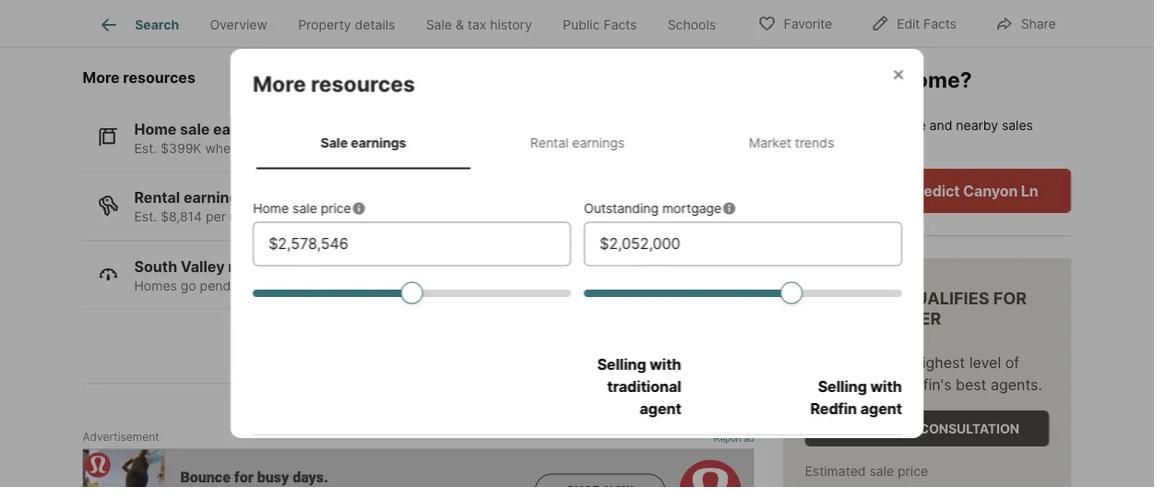 Task type: describe. For each thing, give the bounding box(es) containing it.
a
[[907, 420, 916, 436]]

public
[[563, 17, 600, 33]]

favorite button
[[742, 4, 848, 42]]

Outstanding mortgage slider range field
[[584, 281, 902, 303]]

more inside dialog
[[252, 71, 306, 97]]

home's
[[846, 117, 890, 133]]

south
[[134, 258, 177, 276]]

history
[[490, 17, 532, 33]]

selling for redfin
[[818, 377, 867, 395]]

price for estimated sale price
[[898, 463, 928, 479]]

consultation
[[919, 420, 1019, 436]]

report ad button
[[714, 434, 754, 448]]

schools tab
[[652, 3, 731, 47]]

resources inside dialog
[[310, 71, 415, 97]]

0 horizontal spatial resources
[[123, 69, 195, 87]]

more resources inside dialog
[[252, 71, 415, 97]]

35
[[267, 278, 283, 294]]

selling with traditional agent
[[597, 355, 681, 417]]

highest
[[914, 353, 965, 371]]

home for earnings
[[134, 120, 177, 138]]

0 horizontal spatial more
[[83, 69, 120, 87]]

sale for home sale earnings est. $399k when you sell with redfin
[[180, 120, 210, 138]]

home for price
[[252, 200, 288, 216]]

est. inside 'home sale earnings est. $399k when you sell with redfin'
[[134, 141, 157, 156]]

selling with redfin agent
[[810, 377, 902, 417]]

facts for edit facts
[[924, 16, 957, 32]]

sale earnings
[[320, 135, 406, 150]]

search
[[135, 17, 179, 33]]

track this home's value and nearby sales activity
[[783, 117, 1033, 152]]

valley
[[181, 258, 225, 276]]

market
[[308, 258, 359, 276]]

none text field inside "more resources" dialog
[[268, 233, 555, 255]]

tab list inside "more resources" dialog
[[252, 116, 902, 169]]

agents.
[[991, 375, 1042, 393]]

$399k
[[161, 141, 202, 156]]

experience the highest level of service from redfin's best agents.
[[805, 353, 1042, 393]]

when
[[205, 141, 238, 156]]

public facts
[[563, 17, 637, 33]]

benedict
[[896, 182, 960, 200]]

outstanding mortgage
[[584, 200, 721, 216]]

earnings for rental earnings est. $8,814 per month, based on comparable rentals
[[184, 189, 247, 207]]

rental earnings est. $8,814 per month, based on comparable rentals
[[134, 189, 453, 225]]

market
[[748, 135, 791, 150]]

pending
[[200, 278, 249, 294]]

you
[[242, 141, 264, 156]]

mortgage
[[662, 200, 721, 216]]

overview
[[210, 17, 267, 33]]

own
[[823, 182, 854, 200]]

rentals
[[412, 209, 453, 225]]

est. inside the rental earnings est. $8,814 per month, based on comparable rentals
[[134, 209, 157, 225]]

is this your home?
[[783, 66, 972, 92]]

search link
[[98, 14, 179, 36]]

the
[[887, 353, 909, 371]]

public facts tab
[[547, 3, 652, 47]]

this for home's
[[820, 117, 843, 133]]

sell
[[268, 141, 288, 156]]

in
[[253, 278, 264, 294]]

track
[[783, 117, 817, 133]]

premier
[[869, 308, 941, 329]]

property details
[[298, 17, 395, 33]]

sale & tax history tab
[[411, 3, 547, 47]]

home
[[848, 288, 899, 308]]

comparable
[[336, 209, 408, 225]]

tax
[[468, 17, 487, 33]]

days
[[287, 278, 316, 294]]

property
[[298, 17, 351, 33]]

from
[[860, 375, 892, 393]]

$8,814
[[161, 209, 202, 225]]

home sale earnings est. $399k when you sell with redfin
[[134, 120, 361, 156]]

estimated
[[805, 463, 866, 479]]

tab list containing search
[[83, 0, 746, 47]]

estimated sale price
[[805, 463, 928, 479]]

favorite
[[784, 16, 832, 32]]

redfin inside 'selling with redfin agent'
[[810, 399, 857, 417]]

i own 3747 benedict canyon ln button
[[783, 169, 1072, 213]]

of
[[1005, 353, 1020, 371]]

is
[[783, 66, 801, 92]]

this home qualifies for redfin premier
[[805, 288, 1027, 329]]

month,
[[230, 209, 272, 225]]

home?
[[902, 66, 972, 92]]

for
[[993, 288, 1027, 308]]

edit facts button
[[855, 4, 972, 42]]

ad region
[[83, 449, 754, 487]]

price for home sale price
[[320, 200, 351, 216]]

report ad
[[714, 434, 754, 444]]

on
[[317, 209, 332, 225]]

rental earnings
[[530, 135, 624, 150]]



Task type: locate. For each thing, give the bounding box(es) containing it.
1 horizontal spatial more resources
[[252, 71, 415, 97]]

1 vertical spatial sale
[[292, 200, 317, 216]]

2 est. from the top
[[134, 209, 157, 225]]

0 vertical spatial sale
[[180, 120, 210, 138]]

home sale price
[[252, 200, 351, 216]]

sale for home sale price
[[292, 200, 317, 216]]

selling down experience
[[818, 377, 867, 395]]

rental
[[530, 135, 568, 150], [134, 189, 180, 207]]

price right based
[[320, 200, 351, 216]]

0 horizontal spatial redfin
[[322, 141, 361, 156]]

with for selling with traditional agent
[[649, 355, 681, 373]]

with right sell
[[292, 141, 318, 156]]

with up the traditional
[[649, 355, 681, 373]]

schedule
[[835, 420, 904, 436]]

sale up $399k
[[180, 120, 210, 138]]

sale for sale & tax history
[[426, 17, 452, 33]]

this up trends
[[820, 117, 843, 133]]

2 vertical spatial with
[[870, 377, 902, 395]]

1 vertical spatial rental
[[134, 189, 180, 207]]

0 horizontal spatial sale
[[320, 135, 347, 150]]

report
[[714, 434, 741, 444]]

selling up the traditional
[[597, 355, 646, 373]]

facts
[[924, 16, 957, 32], [604, 17, 637, 33]]

tab list containing sale earnings
[[252, 116, 902, 169]]

1 horizontal spatial with
[[649, 355, 681, 373]]

agent
[[639, 399, 681, 417], [860, 399, 902, 417]]

market trends
[[748, 135, 834, 150]]

1 vertical spatial redfin
[[810, 399, 857, 417]]

0 vertical spatial tab list
[[83, 0, 746, 47]]

agent inside 'selling with redfin agent'
[[860, 399, 902, 417]]

outstanding
[[584, 200, 658, 216]]

more resources down search link at the left
[[83, 69, 195, 87]]

advertisement
[[83, 430, 159, 444]]

earnings for sale earnings
[[350, 135, 406, 150]]

go
[[181, 278, 196, 294]]

real
[[228, 258, 255, 276]]

1 vertical spatial price
[[898, 463, 928, 479]]

2 vertical spatial sale
[[869, 463, 894, 479]]

0 horizontal spatial agent
[[639, 399, 681, 417]]

tab list
[[83, 0, 746, 47], [252, 116, 902, 169]]

selling for traditional
[[597, 355, 646, 373]]

with inside 'selling with traditional agent'
[[649, 355, 681, 373]]

ad
[[744, 434, 754, 444]]

0 vertical spatial rental
[[530, 135, 568, 150]]

0 horizontal spatial more resources
[[83, 69, 195, 87]]

and
[[930, 117, 952, 133]]

1 vertical spatial this
[[820, 117, 843, 133]]

per
[[206, 209, 226, 225]]

earnings inside 'home sale earnings est. $399k when you sell with redfin'
[[213, 120, 277, 138]]

experience
[[805, 353, 882, 371]]

1 horizontal spatial redfin
[[810, 399, 857, 417]]

0 horizontal spatial with
[[292, 141, 318, 156]]

this right is
[[806, 66, 845, 92]]

0 horizontal spatial rental
[[134, 189, 180, 207]]

edit facts
[[897, 16, 957, 32]]

facts right edit
[[924, 16, 957, 32]]

0 horizontal spatial sale
[[180, 120, 210, 138]]

0 horizontal spatial selling
[[597, 355, 646, 373]]

your
[[850, 66, 897, 92]]

with
[[292, 141, 318, 156], [649, 355, 681, 373], [870, 377, 902, 395]]

&
[[456, 17, 464, 33]]

schedule a consultation button
[[805, 410, 1049, 446]]

agent for selling with traditional agent
[[639, 399, 681, 417]]

with for selling with redfin agent
[[870, 377, 902, 395]]

sale down "schedule"
[[869, 463, 894, 479]]

0 horizontal spatial price
[[320, 200, 351, 216]]

2 horizontal spatial with
[[870, 377, 902, 395]]

rental inside tab
[[530, 135, 568, 150]]

level
[[969, 353, 1001, 371]]

rental inside the rental earnings est. $8,814 per month, based on comparable rentals
[[134, 189, 180, 207]]

sale earnings tab
[[256, 120, 470, 165]]

earnings inside "tab"
[[350, 135, 406, 150]]

best
[[956, 375, 987, 393]]

i
[[816, 182, 820, 200]]

home inside 'home sale earnings est. $399k when you sell with redfin'
[[134, 120, 177, 138]]

1 horizontal spatial price
[[898, 463, 928, 479]]

1 horizontal spatial sale
[[292, 200, 317, 216]]

trends
[[795, 135, 834, 150]]

selling inside 'selling with redfin agent'
[[818, 377, 867, 395]]

more resources element
[[252, 49, 437, 97]]

redfin down service
[[810, 399, 857, 417]]

facts inside edit facts button
[[924, 16, 957, 32]]

value
[[894, 117, 926, 133]]

share
[[1021, 16, 1056, 32]]

traditional
[[607, 377, 681, 395]]

rental for rental earnings
[[530, 135, 568, 150]]

earnings up you
[[213, 120, 277, 138]]

redfin inside 'home sale earnings est. $399k when you sell with redfin'
[[322, 141, 361, 156]]

more resources down property
[[252, 71, 415, 97]]

2 agent from the left
[[860, 399, 902, 417]]

0 vertical spatial price
[[320, 200, 351, 216]]

i own 3747 benedict canyon ln
[[816, 182, 1039, 200]]

sale inside "more resources" dialog
[[292, 200, 317, 216]]

earnings
[[213, 120, 277, 138], [350, 135, 406, 150], [572, 135, 624, 150], [184, 189, 247, 207]]

0 vertical spatial sale
[[426, 17, 452, 33]]

1 horizontal spatial more
[[252, 71, 306, 97]]

1 vertical spatial sale
[[320, 135, 347, 150]]

with inside 'selling with redfin agent'
[[870, 377, 902, 395]]

south valley real estate market homes go pending in 35 days
[[134, 258, 359, 294]]

activity
[[783, 136, 827, 152]]

1 horizontal spatial agent
[[860, 399, 902, 417]]

overview tab
[[194, 3, 283, 47]]

1 horizontal spatial selling
[[818, 377, 867, 395]]

edit
[[897, 16, 920, 32]]

redfin
[[805, 308, 865, 329]]

details
[[355, 17, 395, 33]]

redfin
[[322, 141, 361, 156], [810, 399, 857, 417]]

none text field inside "more resources" dialog
[[599, 233, 886, 255]]

estate
[[259, 258, 304, 276]]

sale
[[426, 17, 452, 33], [320, 135, 347, 150]]

1 vertical spatial with
[[649, 355, 681, 373]]

homes
[[134, 278, 177, 294]]

1 horizontal spatial resources
[[310, 71, 415, 97]]

0 horizontal spatial facts
[[604, 17, 637, 33]]

Home sale price slider range field
[[252, 281, 571, 303]]

1 vertical spatial home
[[252, 200, 288, 216]]

1 horizontal spatial facts
[[924, 16, 957, 32]]

1 vertical spatial est.
[[134, 209, 157, 225]]

sale right sell
[[320, 135, 347, 150]]

sale inside sale earnings "tab"
[[320, 135, 347, 150]]

this for your
[[806, 66, 845, 92]]

1 vertical spatial tab list
[[252, 116, 902, 169]]

1 vertical spatial selling
[[818, 377, 867, 395]]

more
[[83, 69, 120, 87], [252, 71, 306, 97]]

earnings inside tab
[[572, 135, 624, 150]]

1 horizontal spatial rental
[[530, 135, 568, 150]]

0 vertical spatial est.
[[134, 141, 157, 156]]

0 vertical spatial home
[[134, 120, 177, 138]]

2 horizontal spatial sale
[[869, 463, 894, 479]]

sale
[[180, 120, 210, 138], [292, 200, 317, 216], [869, 463, 894, 479]]

sale for estimated sale price
[[869, 463, 894, 479]]

1 agent from the left
[[639, 399, 681, 417]]

qualifies
[[902, 288, 989, 308]]

None text field
[[599, 233, 886, 255]]

property details tab
[[283, 3, 411, 47]]

est. left $8,814
[[134, 209, 157, 225]]

0 vertical spatial with
[[292, 141, 318, 156]]

facts right public
[[604, 17, 637, 33]]

with down the
[[870, 377, 902, 395]]

earnings up outstanding
[[572, 135, 624, 150]]

3747
[[857, 182, 893, 200]]

more up 'home sale earnings est. $399k when you sell with redfin'
[[252, 71, 306, 97]]

1 horizontal spatial home
[[252, 200, 288, 216]]

redfin right sell
[[322, 141, 361, 156]]

home up $399k
[[134, 120, 177, 138]]

schedule a consultation
[[835, 420, 1019, 436]]

sale left on
[[292, 200, 317, 216]]

agent inside 'selling with traditional agent'
[[639, 399, 681, 417]]

schools
[[668, 17, 716, 33]]

facts for public facts
[[604, 17, 637, 33]]

est. left $399k
[[134, 141, 157, 156]]

more resources dialog
[[230, 49, 924, 487]]

1 est. from the top
[[134, 141, 157, 156]]

with inside 'home sale earnings est. $399k when you sell with redfin'
[[292, 141, 318, 156]]

more resources
[[83, 69, 195, 87], [252, 71, 415, 97]]

market trends tab
[[684, 120, 898, 165]]

resources up sale earnings
[[310, 71, 415, 97]]

0 horizontal spatial home
[[134, 120, 177, 138]]

0 vertical spatial redfin
[[322, 141, 361, 156]]

more down search link at the left
[[83, 69, 120, 87]]

rental earnings tab
[[470, 120, 684, 165]]

canyon
[[963, 182, 1018, 200]]

sale inside 'home sale earnings est. $399k when you sell with redfin'
[[180, 120, 210, 138]]

ln
[[1021, 182, 1039, 200]]

price inside "more resources" dialog
[[320, 200, 351, 216]]

this inside track this home's value and nearby sales activity
[[820, 117, 843, 133]]

agent up "schedule"
[[860, 399, 902, 417]]

based
[[276, 209, 313, 225]]

facts inside 'public facts' tab
[[604, 17, 637, 33]]

sale & tax history
[[426, 17, 532, 33]]

sale for sale earnings
[[320, 135, 347, 150]]

rental for rental earnings est. $8,814 per month, based on comparable rentals
[[134, 189, 180, 207]]

selling
[[597, 355, 646, 373], [818, 377, 867, 395]]

price down a
[[898, 463, 928, 479]]

agent down the traditional
[[639, 399, 681, 417]]

nearby
[[956, 117, 998, 133]]

sales
[[1002, 117, 1033, 133]]

home left on
[[252, 200, 288, 216]]

1 horizontal spatial sale
[[426, 17, 452, 33]]

0 vertical spatial selling
[[597, 355, 646, 373]]

sale left the &
[[426, 17, 452, 33]]

None text field
[[268, 233, 555, 255]]

sale inside sale & tax history tab
[[426, 17, 452, 33]]

earnings inside the rental earnings est. $8,814 per month, based on comparable rentals
[[184, 189, 247, 207]]

resources down search
[[123, 69, 195, 87]]

earnings up "comparable"
[[350, 135, 406, 150]]

0 vertical spatial this
[[806, 66, 845, 92]]

agent for selling with redfin agent
[[860, 399, 902, 417]]

earnings up 'per'
[[184, 189, 247, 207]]

home inside "more resources" dialog
[[252, 200, 288, 216]]

home
[[134, 120, 177, 138], [252, 200, 288, 216]]

earnings for rental earnings
[[572, 135, 624, 150]]

resources
[[123, 69, 195, 87], [310, 71, 415, 97]]

redfin's
[[896, 375, 952, 393]]

selling inside 'selling with traditional agent'
[[597, 355, 646, 373]]



Task type: vqa. For each thing, say whether or not it's contained in the screenshot.
tour within schedule tour next available: today at 2:30 pm
no



